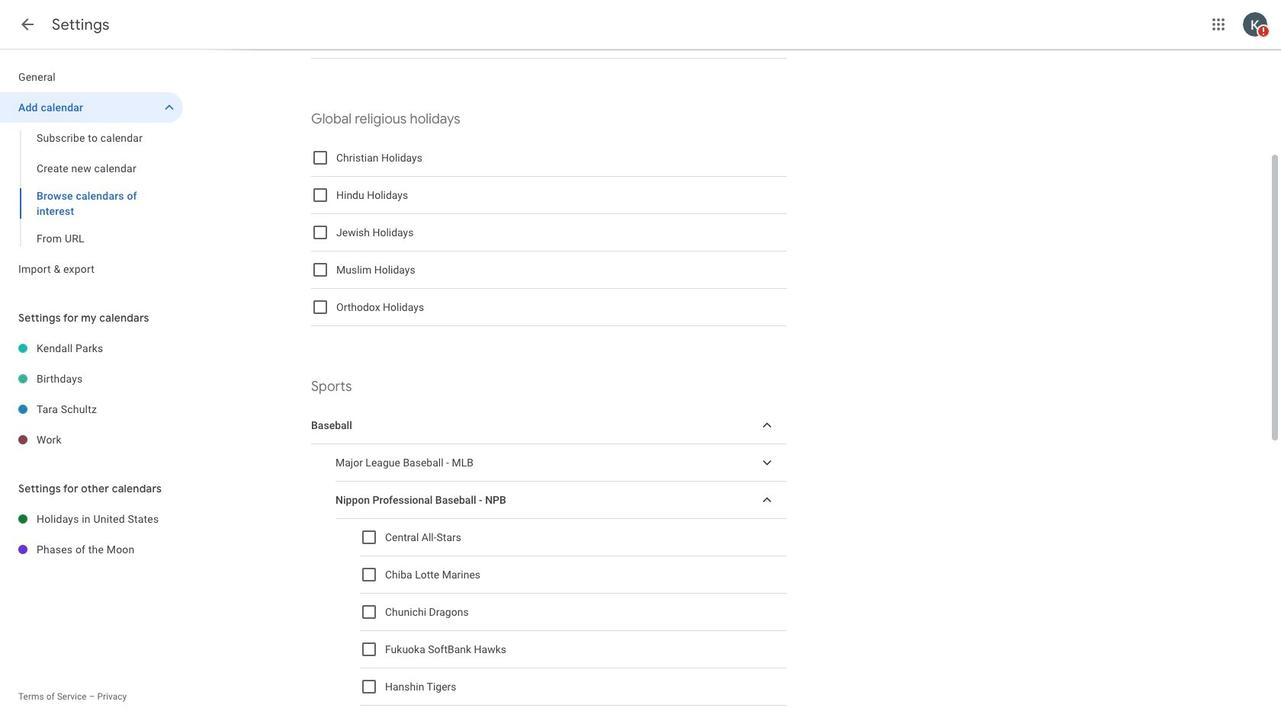 Task type: locate. For each thing, give the bounding box(es) containing it.
phases of the moon tree item
[[0, 535, 183, 565]]

2 vertical spatial tree
[[0, 504, 183, 565]]

1 vertical spatial tree
[[0, 333, 183, 455]]

kendall parks tree item
[[0, 333, 183, 364]]

tree item
[[311, 21, 787, 59], [311, 407, 787, 445], [336, 445, 787, 482], [336, 482, 787, 519], [360, 706, 787, 709]]

tara schultz tree item
[[0, 394, 183, 425]]

1 tree from the top
[[0, 62, 183, 284]]

0 vertical spatial tree
[[0, 62, 183, 284]]

group
[[0, 123, 183, 254]]

tree
[[0, 62, 183, 284], [0, 333, 183, 455], [0, 504, 183, 565]]

heading
[[52, 15, 110, 34]]



Task type: vqa. For each thing, say whether or not it's contained in the screenshot.
holidays in united states tree item
yes



Task type: describe. For each thing, give the bounding box(es) containing it.
work tree item
[[0, 425, 183, 455]]

birthdays tree item
[[0, 364, 183, 394]]

add calendar tree item
[[0, 92, 183, 123]]

3 tree from the top
[[0, 504, 183, 565]]

2 tree from the top
[[0, 333, 183, 455]]

holidays in united states tree item
[[0, 504, 183, 535]]

go back image
[[18, 15, 37, 34]]



